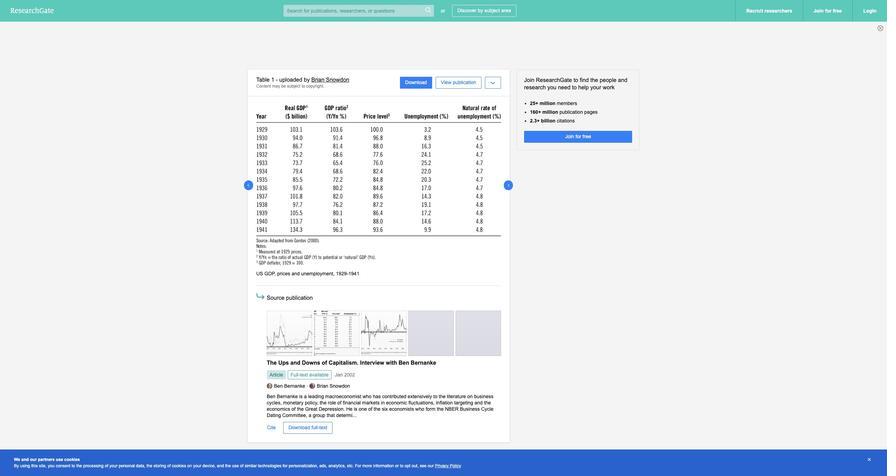 Task type: vqa. For each thing, say whether or not it's contained in the screenshot.
statistics
no



Task type: locate. For each thing, give the bounding box(es) containing it.
0 vertical spatial by
[[478, 8, 483, 13]]

2 vertical spatial ben
[[267, 394, 275, 400]]

on inside ben bernanke is a leading macroeconomist who has contributed extensively to the literature on business cycles, monetary policy, the role of financial markets in economic fluctuations, inflation targeting and the economics of the great depression. he is one of the six economists who form the nber business cycle dating committee, a group that determi...
[[467, 394, 473, 400]]

table 1 - uploaded by brian snowdon content may be subject to copyright.
[[256, 77, 349, 89]]

0 horizontal spatial download
[[288, 426, 310, 431]]

cookies
[[64, 458, 80, 463], [172, 464, 186, 469]]

1 horizontal spatial your
[[193, 464, 201, 469]]

use up consent
[[56, 458, 63, 463]]

subject down the uploaded
[[287, 84, 300, 89]]

0 vertical spatial is
[[299, 394, 303, 400]]

a down great
[[309, 413, 311, 419]]

who
[[363, 394, 372, 400], [415, 407, 424, 413]]

on
[[467, 394, 473, 400], [187, 464, 192, 469]]

by
[[478, 8, 483, 13], [304, 77, 310, 83]]

ups
[[278, 360, 289, 366]]

0 vertical spatial brian snowdon link
[[311, 77, 349, 83]]

dating
[[267, 413, 281, 419]]

to
[[574, 77, 578, 83], [302, 84, 305, 89], [572, 85, 577, 90], [433, 394, 437, 400], [72, 464, 75, 469], [400, 464, 403, 469]]

by up copyright.
[[304, 77, 310, 83]]

0 horizontal spatial join
[[524, 77, 534, 83]]

brian right 'brian snowdon' image
[[317, 384, 328, 390]]

1 vertical spatial by
[[304, 77, 310, 83]]

and down business
[[475, 401, 483, 406]]

device,
[[202, 464, 216, 469]]

in inside ben bernanke is a leading macroeconomist who has contributed extensively to the literature on business cycles, monetary policy, the role of financial markets in economic fluctuations, inflation targeting and the economics of the great depression. he is one of the six economists who form the nber business cycle dating committee, a group that determi...
[[381, 401, 385, 406]]

bernanke up "monetary"
[[277, 394, 298, 400]]

join for free link
[[803, 0, 852, 22], [524, 131, 632, 143]]

economic
[[386, 401, 407, 406]]

brian inside table 1 - uploaded by brian snowdon content may be subject to copyright.
[[311, 77, 324, 83]]

brian snowdon link
[[311, 77, 349, 83], [309, 384, 350, 390]]

join for free
[[814, 8, 842, 14], [565, 134, 591, 140]]

ben for ben bernanke is a leading macroeconomist who has contributed extensively to the literature on business cycles, monetary policy, the role of financial markets in economic fluctuations, inflation targeting and the economics of the great depression. he is one of the six economists who form the nber business cycle dating committee, a group that determi...
[[267, 394, 275, 400]]

you inside "join researchgate to find the people and research you need to help your work"
[[547, 85, 556, 90]]

in
[[381, 401, 385, 406], [280, 460, 284, 465]]

size m image up capitalism.
[[332, 334, 341, 342]]

your left personal
[[109, 464, 118, 469]]

ben right with
[[399, 360, 409, 366]]

1 horizontal spatial text
[[319, 426, 327, 431]]

1 vertical spatial brian
[[317, 384, 328, 390]]

by right discover
[[478, 8, 483, 13]]

group
[[313, 413, 325, 419]]

1 vertical spatial brian snowdon link
[[309, 384, 350, 390]]

1 horizontal spatial by
[[478, 8, 483, 13]]

ben up cycles,
[[267, 394, 275, 400]]

million right 25+
[[540, 101, 555, 106]]

0 horizontal spatial free
[[583, 134, 591, 140]]

policy,
[[305, 401, 318, 406]]

committee,
[[282, 413, 307, 419]]

and right the people
[[618, 77, 627, 83]]

personal
[[119, 464, 135, 469]]

economists
[[389, 407, 414, 413]]

1 horizontal spatial join for free
[[814, 8, 842, 14]]

1 vertical spatial in
[[280, 460, 284, 465]]

free left the login link
[[833, 8, 842, 14]]

jan 2002
[[335, 373, 355, 378]]

processing
[[83, 464, 104, 469]]

2 horizontal spatial your
[[590, 85, 601, 90]]

of right processing
[[105, 464, 108, 469]]

1 horizontal spatial in
[[381, 401, 385, 406]]

fluctuations,
[[408, 401, 435, 406]]

economics
[[267, 407, 290, 413]]

our up this
[[30, 458, 37, 463]]

nber
[[445, 407, 459, 413]]

downs
[[302, 360, 320, 366]]

download full-text link
[[283, 423, 333, 435]]

be
[[281, 84, 286, 89]]

for
[[825, 8, 832, 14], [576, 134, 581, 140], [283, 464, 288, 469]]

0 horizontal spatial cookies
[[64, 458, 80, 463]]

your right help
[[590, 85, 601, 90]]

1 vertical spatial cookies
[[172, 464, 186, 469]]

brian snowdon image
[[309, 384, 315, 390]]

1 vertical spatial free
[[583, 134, 591, 140]]

uploaded
[[279, 77, 302, 83]]

1 horizontal spatial cookies
[[172, 464, 186, 469]]

1 horizontal spatial free
[[833, 8, 842, 14]]

1 horizontal spatial you
[[547, 85, 556, 90]]

ben inside "link"
[[274, 384, 283, 390]]

in up six
[[381, 401, 385, 406]]

brian snowdon
[[317, 384, 350, 390]]

of
[[322, 360, 327, 366], [337, 401, 341, 406], [292, 407, 296, 413], [368, 407, 372, 413], [105, 464, 108, 469], [167, 464, 171, 469], [240, 464, 243, 469]]

to left copyright.
[[302, 84, 305, 89]]

the down inflation
[[437, 407, 444, 413]]

join
[[814, 8, 824, 14], [524, 77, 534, 83], [565, 134, 574, 140]]

recruit researchers link
[[735, 0, 803, 22]]

1 vertical spatial a
[[309, 413, 311, 419]]

1 vertical spatial snowdon
[[330, 384, 350, 390]]

1 vertical spatial use
[[232, 464, 239, 469]]

publication
[[453, 80, 476, 85], [559, 109, 583, 115], [286, 296, 313, 301], [304, 460, 331, 465]]

is right "he"
[[354, 407, 357, 413]]

publication inside the view publication link
[[453, 80, 476, 85]]

available
[[309, 373, 329, 378]]

cookies up consent
[[64, 458, 80, 463]]

million up billion
[[542, 109, 558, 115]]

use left similar
[[232, 464, 239, 469]]

join inside "join researchgate to find the people and research you need to help your work"
[[524, 77, 534, 83]]

size m image
[[255, 292, 266, 302], [332, 334, 341, 342], [380, 334, 388, 342]]

cookies right storing
[[172, 464, 186, 469]]

privacy
[[435, 464, 449, 469]]

find
[[580, 77, 589, 83]]

to left help
[[572, 85, 577, 90]]

1 vertical spatial join for free
[[565, 134, 591, 140]]

1 horizontal spatial size m image
[[332, 334, 341, 342]]

on left 'device,'
[[187, 464, 192, 469]]

1 vertical spatial you
[[48, 464, 55, 469]]

financial
[[343, 401, 361, 406]]

size m image up with
[[380, 334, 388, 342]]

cite
[[267, 426, 276, 431]]

bernanke down the full-
[[284, 384, 305, 390]]

1 horizontal spatial download
[[405, 80, 427, 85]]

need
[[558, 85, 570, 90]]

ben right ben bernanke 'image'
[[274, 384, 283, 390]]

2 vertical spatial bernanke
[[277, 394, 298, 400]]

0 horizontal spatial in
[[280, 460, 284, 465]]

1 vertical spatial or
[[395, 464, 399, 469]]

our right the see
[[428, 464, 434, 469]]

for
[[355, 464, 361, 469]]

0 horizontal spatial size m image
[[255, 292, 266, 302]]

contexts
[[256, 460, 278, 465]]

1 horizontal spatial a
[[309, 413, 311, 419]]

of down "monetary"
[[292, 407, 296, 413]]

ben for ben bernanke
[[274, 384, 283, 390]]

160+
[[530, 109, 541, 115]]

ben inside ben bernanke is a leading macroeconomist who has contributed extensively to the literature on business cycles, monetary policy, the role of financial markets in economic fluctuations, inflation targeting and the economics of the great depression. he is one of the six economists who form the nber business cycle dating committee, a group that determi...
[[267, 394, 275, 400]]

and right prices
[[292, 271, 300, 277]]

see
[[420, 464, 427, 469]]

0 vertical spatial text
[[300, 373, 308, 378]]

brian snowdon link up copyright.
[[311, 77, 349, 83]]

targeting
[[454, 401, 473, 406]]

bernanke inside ben bernanke "link"
[[284, 384, 305, 390]]

in left source
[[280, 460, 284, 465]]

to inside table 1 - uploaded by brian snowdon content may be subject to copyright.
[[302, 84, 305, 89]]

million
[[540, 101, 555, 106], [542, 109, 558, 115]]

2.3+
[[530, 118, 540, 124]]

download down committee,
[[288, 426, 310, 431]]

✕
[[868, 458, 871, 463]]

storing
[[153, 464, 166, 469]]

jan
[[335, 373, 343, 378]]

consent
[[56, 464, 70, 469]]

size s image
[[425, 7, 432, 14]]

1 horizontal spatial for
[[576, 134, 581, 140]]

0 horizontal spatial for
[[283, 464, 288, 469]]

0 horizontal spatial on
[[187, 464, 192, 469]]

or right size s icon
[[441, 8, 445, 14]]

0 vertical spatial ben
[[399, 360, 409, 366]]

of left similar
[[240, 464, 243, 469]]

0 vertical spatial join for free link
[[803, 0, 852, 22]]

0 horizontal spatial a
[[304, 394, 307, 400]]

1 vertical spatial join
[[524, 77, 534, 83]]

a
[[304, 394, 307, 400], [309, 413, 311, 419]]

0 horizontal spatial text
[[300, 373, 308, 378]]

source
[[267, 296, 284, 301]]

content
[[256, 84, 271, 89]]

0 vertical spatial on
[[467, 394, 473, 400]]

bernanke inside ben bernanke is a leading macroeconomist who has contributed extensively to the literature on business cycles, monetary policy, the role of financial markets in economic fluctuations, inflation targeting and the economics of the great depression. he is one of the six economists who form the nber business cycle dating committee, a group that determi...
[[277, 394, 298, 400]]

discover
[[457, 8, 476, 13]]

policy
[[450, 464, 461, 469]]

by inside table 1 - uploaded by brian snowdon content may be subject to copyright.
[[304, 77, 310, 83]]

is up "monetary"
[[299, 394, 303, 400]]

0 vertical spatial download
[[405, 80, 427, 85]]

1 horizontal spatial or
[[441, 8, 445, 14]]

us
[[256, 271, 263, 277]]

the right find
[[590, 77, 598, 83]]

use
[[56, 458, 63, 463], [232, 464, 239, 469]]

you down researchgate
[[547, 85, 556, 90]]

main content
[[0, 70, 887, 477]]

0 vertical spatial you
[[547, 85, 556, 90]]

download left view
[[405, 80, 427, 85]]

by
[[14, 464, 19, 469]]

table
[[256, 77, 270, 83]]

you down we and our partners use cookies in the bottom left of the page
[[48, 464, 55, 469]]

he
[[346, 407, 352, 413]]

leading
[[308, 394, 324, 400]]

free down pages
[[583, 134, 591, 140]]

download link
[[400, 77, 432, 89]]

0 vertical spatial a
[[304, 394, 307, 400]]

0 horizontal spatial use
[[56, 458, 63, 463]]

publication inside 25+ million members 160+ million publication pages 2.3+ billion citations
[[559, 109, 583, 115]]

1 horizontal spatial join
[[565, 134, 574, 140]]

0 vertical spatial free
[[833, 8, 842, 14]]

monetary
[[283, 401, 303, 406]]

0 vertical spatial for
[[825, 8, 832, 14]]

on up targeting
[[467, 394, 473, 400]]

your left 'device,'
[[193, 464, 201, 469]]

1 vertical spatial download
[[288, 426, 310, 431]]

main content containing table 1
[[0, 70, 887, 477]]

ben bernanke link
[[267, 384, 305, 390]]

brian snowdon link down 'jan'
[[309, 384, 350, 390]]

2 vertical spatial join
[[565, 134, 574, 140]]

and inside "join researchgate to find the people and research you need to help your work"
[[618, 77, 627, 83]]

brian up copyright.
[[311, 77, 324, 83]]

text down the group
[[319, 426, 327, 431]]

1 vertical spatial subject
[[287, 84, 300, 89]]

or
[[441, 8, 445, 14], [395, 464, 399, 469]]

0 horizontal spatial join for free
[[565, 134, 591, 140]]

1 horizontal spatial on
[[467, 394, 473, 400]]

subject inside table 1 - uploaded by brian snowdon content may be subject to copyright.
[[287, 84, 300, 89]]

of down macroeconomist
[[337, 401, 341, 406]]

0 horizontal spatial who
[[363, 394, 372, 400]]

ben
[[399, 360, 409, 366], [274, 384, 283, 390], [267, 394, 275, 400]]

we and our partners use cookies
[[14, 458, 80, 463]]

0 vertical spatial or
[[441, 8, 445, 14]]

to up inflation
[[433, 394, 437, 400]]

a up policy,
[[304, 394, 307, 400]]

or left 'opt'
[[395, 464, 399, 469]]

subject
[[484, 8, 500, 13], [287, 84, 300, 89]]

inflation
[[436, 401, 453, 406]]

0 vertical spatial brian
[[311, 77, 324, 83]]

1 vertical spatial our
[[428, 464, 434, 469]]

your
[[590, 85, 601, 90], [109, 464, 118, 469], [193, 464, 201, 469]]

who down fluctuations,
[[415, 407, 424, 413]]

0 vertical spatial snowdon
[[326, 77, 349, 83]]

1 horizontal spatial use
[[232, 464, 239, 469]]

1 vertical spatial bernanke
[[284, 384, 305, 390]]

by using this site, you consent to the processing of your personal data, the storing of cookies on your device, and the use of similar technologies for personalization, ads, analytics, etc. for more information or to opt out, see our privacy policy
[[14, 464, 461, 469]]

size m image left source
[[255, 292, 266, 302]]

the ups and downs of capitalism. interview with ben bernanke link
[[267, 360, 436, 366]]

0 horizontal spatial by
[[304, 77, 310, 83]]

1 horizontal spatial subject
[[484, 8, 500, 13]]

1 vertical spatial ben
[[274, 384, 283, 390]]

download for download
[[405, 80, 427, 85]]

1 horizontal spatial our
[[428, 464, 434, 469]]

0 vertical spatial join
[[814, 8, 824, 14]]

bernanke right with
[[411, 360, 436, 366]]

join for free inside main content
[[565, 134, 591, 140]]

and
[[618, 77, 627, 83], [292, 271, 300, 277], [290, 360, 300, 366], [475, 401, 483, 406], [21, 458, 29, 463], [217, 464, 224, 469]]

0 horizontal spatial subject
[[287, 84, 300, 89]]

area
[[501, 8, 511, 13]]

who up markets
[[363, 394, 372, 400]]

to left 'opt'
[[400, 464, 403, 469]]

1 vertical spatial million
[[542, 109, 558, 115]]

join researchgate to find the people and research you need to help your work
[[524, 77, 627, 90]]

0 vertical spatial our
[[30, 458, 37, 463]]

0 horizontal spatial your
[[109, 464, 118, 469]]

literature
[[447, 394, 466, 400]]

1 vertical spatial is
[[354, 407, 357, 413]]

text down downs
[[300, 373, 308, 378]]

subject left area
[[484, 8, 500, 13]]

personalization,
[[289, 464, 318, 469]]

of up available at the left bottom of the page
[[322, 360, 327, 366]]

the left processing
[[76, 464, 82, 469]]

0 vertical spatial bernanke
[[411, 360, 436, 366]]

view publication
[[441, 80, 476, 85]]

2 horizontal spatial for
[[825, 8, 832, 14]]

1 vertical spatial join for free link
[[524, 131, 632, 143]]

0 vertical spatial in
[[381, 401, 385, 406]]

we
[[14, 458, 20, 463]]

full-
[[290, 373, 300, 378]]

1 horizontal spatial who
[[415, 407, 424, 413]]



Task type: describe. For each thing, give the bounding box(es) containing it.
role
[[328, 401, 336, 406]]

unemployment,
[[301, 271, 335, 277]]

information
[[373, 464, 394, 469]]

to inside ben bernanke is a leading macroeconomist who has contributed extensively to the literature on business cycles, monetary policy, the role of financial markets in economic fluctuations, inflation targeting and the economics of the great depression. he is one of the six economists who form the nber business cycle dating committee, a group that determi...
[[433, 394, 437, 400]]

source
[[286, 460, 303, 465]]

great
[[305, 407, 317, 413]]

of right storing
[[167, 464, 171, 469]]

1 horizontal spatial join for free link
[[803, 0, 852, 22]]

1 vertical spatial on
[[187, 464, 192, 469]]

capitalism.
[[329, 360, 358, 366]]

0 horizontal spatial or
[[395, 464, 399, 469]]

prices
[[277, 271, 290, 277]]

macroeconomist
[[325, 394, 361, 400]]

free inside main content
[[583, 134, 591, 140]]

us gdp, prices and unemployment, 1929-1941
[[256, 271, 359, 277]]

ads,
[[319, 464, 327, 469]]

and right ups
[[290, 360, 300, 366]]

citations
[[557, 118, 575, 124]]

0 vertical spatial cookies
[[64, 458, 80, 463]]

etc.
[[347, 464, 354, 469]]

your inside "join researchgate to find the people and research you need to help your work"
[[590, 85, 601, 90]]

extensively
[[408, 394, 432, 400]]

members
[[557, 101, 577, 106]]

partners
[[38, 458, 55, 463]]

business
[[460, 407, 480, 413]]

2 horizontal spatial size m image
[[380, 334, 388, 342]]

and inside ben bernanke is a leading macroeconomist who has contributed extensively to the literature on business cycles, monetary policy, the role of financial markets in economic fluctuations, inflation targeting and the economics of the great depression. he is one of the six economists who form the nber business cycle dating committee, a group that determi...
[[475, 401, 483, 406]]

the left six
[[374, 407, 380, 413]]

ben bernanke is a leading macroeconomist who has contributed extensively to the literature on business cycles, monetary policy, the role of financial markets in economic fluctuations, inflation targeting and the economics of the great depression. he is one of the six economists who form the nber business cycle dating committee, a group that determi...
[[267, 394, 493, 419]]

the right 'device,'
[[225, 464, 231, 469]]

25+
[[530, 101, 538, 106]]

of down markets
[[368, 407, 372, 413]]

people
[[600, 77, 616, 83]]

1 horizontal spatial is
[[354, 407, 357, 413]]

has
[[373, 394, 381, 400]]

bernanke for ben bernanke is a leading macroeconomist who has contributed extensively to the literature on business cycles, monetary policy, the role of financial markets in economic fluctuations, inflation targeting and the economics of the great depression. he is one of the six economists who form the nber business cycle dating committee, a group that determi...
[[277, 394, 298, 400]]

size m image
[[285, 334, 294, 342]]

full-
[[312, 426, 319, 431]]

source publication
[[267, 296, 313, 301]]

bernanke for ben bernanke
[[284, 384, 305, 390]]

0 horizontal spatial our
[[30, 458, 37, 463]]

view
[[441, 80, 451, 85]]

work
[[603, 85, 615, 90]]

out,
[[412, 464, 419, 469]]

contexts in source publication
[[256, 460, 331, 465]]

1 vertical spatial text
[[319, 426, 327, 431]]

and right 'device,'
[[217, 464, 224, 469]]

0 vertical spatial who
[[363, 394, 372, 400]]

login link
[[852, 0, 887, 22]]

similar
[[245, 464, 257, 469]]

gdp,
[[264, 271, 276, 277]]

markets
[[362, 401, 380, 406]]

recruit
[[746, 8, 763, 14]]

full-text available
[[290, 373, 329, 378]]

Search for publications, researchers, or questions field
[[283, 5, 434, 17]]

recruit researchers
[[746, 8, 792, 14]]

discover by subject area
[[457, 8, 511, 13]]

the up committee,
[[297, 407, 304, 413]]

privacy policy link
[[435, 464, 461, 469]]

to left find
[[574, 77, 578, 83]]

2 vertical spatial for
[[283, 464, 288, 469]]

researchgate logo image
[[10, 7, 54, 13]]

the up inflation
[[439, 394, 446, 400]]

business
[[474, 394, 493, 400]]

this
[[31, 464, 38, 469]]

login
[[863, 8, 877, 14]]

cycles,
[[267, 401, 282, 406]]

cycle
[[481, 407, 493, 413]]

1 vertical spatial who
[[415, 407, 424, 413]]

site,
[[39, 464, 47, 469]]

2 horizontal spatial join
[[814, 8, 824, 14]]

0 horizontal spatial join for free link
[[524, 131, 632, 143]]

0 vertical spatial use
[[56, 458, 63, 463]]

six
[[382, 407, 388, 413]]

the up cycle
[[484, 401, 491, 406]]

researchers
[[764, 8, 792, 14]]

0 horizontal spatial you
[[48, 464, 55, 469]]

technologies
[[258, 464, 281, 469]]

to right consent
[[72, 464, 75, 469]]

data,
[[136, 464, 145, 469]]

that
[[327, 413, 335, 419]]

download full-text
[[288, 426, 327, 431]]

and up "using"
[[21, 458, 29, 463]]

download for download full-text
[[288, 426, 310, 431]]

researchgate
[[536, 77, 572, 83]]

25+ million members 160+ million publication pages 2.3+ billion citations
[[530, 101, 598, 124]]

2002
[[344, 373, 355, 378]]

view publication link
[[436, 77, 481, 89]]

snowdon inside table 1 - uploaded by brian snowdon content may be subject to copyright.
[[326, 77, 349, 83]]

copyright.
[[306, 84, 324, 89]]

ben bernanke
[[274, 384, 305, 390]]

0 vertical spatial subject
[[484, 8, 500, 13]]

0 vertical spatial join for free
[[814, 8, 842, 14]]

discover by subject area link
[[452, 5, 516, 17]]

1 vertical spatial for
[[576, 134, 581, 140]]

1941
[[348, 271, 359, 277]]

cite link
[[267, 425, 276, 432]]

0 horizontal spatial is
[[299, 394, 303, 400]]

more
[[362, 464, 372, 469]]

0 vertical spatial million
[[540, 101, 555, 106]]

the left role on the left of page
[[320, 401, 327, 406]]

1929-
[[336, 271, 348, 277]]

us gdp, prices and unemployment, 1929-1941 image
[[256, 105, 501, 266]]

billion
[[541, 118, 555, 124]]

ben bernanke image
[[267, 384, 272, 390]]

pages
[[584, 109, 598, 115]]

help
[[578, 85, 589, 90]]

the inside "join researchgate to find the people and research you need to help your work"
[[590, 77, 598, 83]]

the ups and downs of capitalism. interview with ben bernanke
[[267, 360, 436, 366]]

✕ button
[[866, 457, 873, 464]]

the right data,
[[146, 464, 152, 469]]



